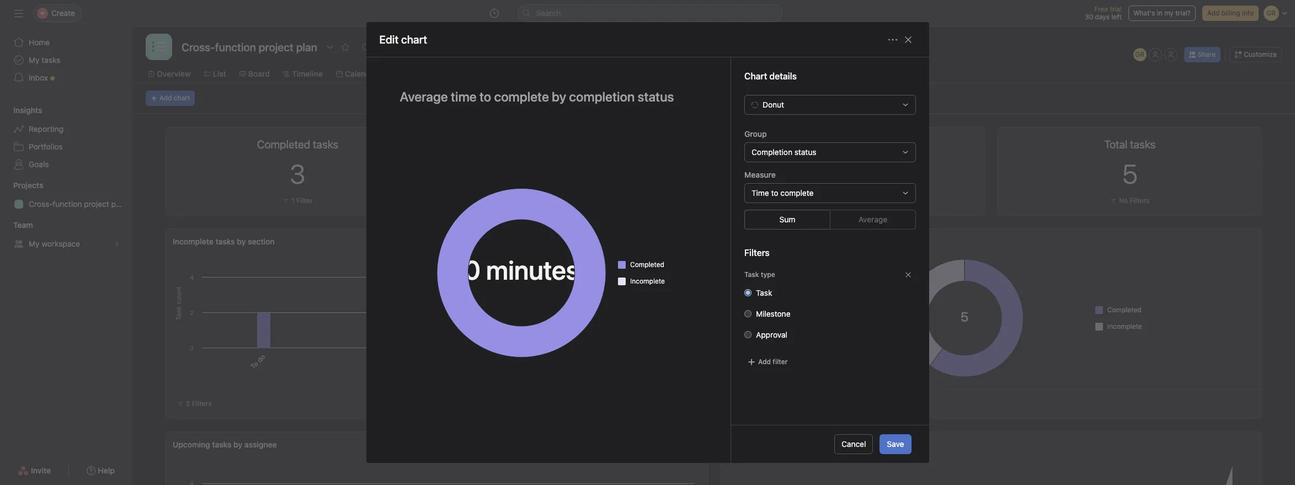 Task type: locate. For each thing, give the bounding box(es) containing it.
add billing info
[[1208, 9, 1254, 17]]

1 filter button for 0
[[835, 195, 871, 206]]

3 1 from the left
[[847, 197, 850, 205]]

cross-function project plan link
[[7, 195, 126, 213]]

0 horizontal spatial add
[[160, 94, 172, 102]]

add inside dropdown button
[[758, 358, 771, 366]]

0 vertical spatial add
[[1208, 9, 1220, 17]]

free trial 30 days left
[[1086, 5, 1122, 21]]

no filters
[[1120, 197, 1150, 205]]

2 horizontal spatial 1 filter
[[847, 197, 868, 205]]

0 vertical spatial incomplete
[[173, 237, 214, 246]]

close image
[[904, 35, 913, 44]]

2 horizontal spatial incomplete
[[1108, 322, 1143, 330]]

1 horizontal spatial 1 filter
[[569, 197, 590, 205]]

2 horizontal spatial filters
[[1130, 197, 1150, 205]]

type
[[761, 271, 775, 279]]

chart details
[[745, 71, 797, 81]]

incomplete
[[173, 237, 214, 246], [631, 277, 665, 285], [1108, 322, 1143, 330]]

1 horizontal spatial completed
[[1108, 306, 1142, 314]]

donut
[[763, 100, 784, 109]]

add left "filter"
[[758, 358, 771, 366]]

1 vertical spatial incomplete
[[631, 277, 665, 285]]

1 my from the top
[[29, 55, 40, 65]]

2 horizontal spatial filter
[[852, 197, 868, 205]]

task completion over time
[[728, 440, 824, 449]]

task
[[745, 271, 759, 279], [756, 288, 772, 298], [728, 440, 745, 449]]

Milestone radio
[[745, 310, 752, 317]]

calendar link
[[336, 68, 378, 80]]

filters down the by
[[745, 248, 770, 258]]

milestone
[[756, 309, 791, 319]]

0 vertical spatial completed
[[631, 260, 665, 269]]

sum
[[780, 215, 796, 224]]

add
[[1208, 9, 1220, 17], [160, 94, 172, 102], [758, 358, 771, 366]]

None text field
[[179, 37, 320, 57]]

1 filter from the left
[[297, 197, 313, 205]]

portfolios link
[[7, 138, 126, 156]]

my workspace link
[[7, 235, 126, 253]]

30
[[1086, 13, 1094, 21]]

home
[[29, 38, 50, 47]]

add left billing
[[1208, 9, 1220, 17]]

search button
[[518, 4, 783, 22]]

my for my tasks
[[29, 55, 40, 65]]

task right task radio
[[756, 288, 772, 298]]

reporting
[[29, 124, 64, 134]]

cross-
[[29, 199, 53, 209]]

task left "type"
[[745, 271, 759, 279]]

completed tasks
[[257, 138, 339, 151]]

0 horizontal spatial 1 filter button
[[280, 195, 316, 206]]

Task radio
[[745, 289, 752, 296]]

task left completion
[[728, 440, 745, 449]]

2 vertical spatial filters
[[192, 400, 212, 408]]

no
[[1120, 197, 1129, 205]]

3 filter from the left
[[852, 197, 868, 205]]

to
[[771, 188, 778, 198]]

tasks down the home
[[42, 55, 60, 65]]

0 vertical spatial filters
[[1130, 197, 1150, 205]]

gr
[[1136, 50, 1145, 59]]

overview link
[[148, 68, 191, 80]]

2 vertical spatial task
[[728, 440, 745, 449]]

filters for total tasks
[[1130, 197, 1150, 205]]

tasks left the by
[[748, 237, 767, 246]]

5 button
[[1123, 158, 1138, 189]]

1 vertical spatial filters
[[745, 248, 770, 258]]

task for task
[[756, 288, 772, 298]]

filters right the no
[[1130, 197, 1150, 205]]

add to starred image
[[341, 43, 350, 51]]

1 1 filter button from the left
[[280, 195, 316, 206]]

tasks for upcoming
[[212, 440, 232, 449]]

1 horizontal spatial add
[[758, 358, 771, 366]]

2 horizontal spatial 1 filter button
[[835, 195, 871, 206]]

billing
[[1222, 9, 1241, 17]]

add chart button
[[146, 91, 195, 106]]

1 vertical spatial add
[[160, 94, 172, 102]]

1 horizontal spatial incomplete
[[631, 277, 665, 285]]

0 horizontal spatial 1 filter
[[292, 197, 313, 205]]

0 vertical spatial my
[[29, 55, 40, 65]]

0 vertical spatial task
[[745, 271, 759, 279]]

time
[[752, 188, 769, 198]]

invite button
[[11, 461, 58, 481]]

3 1 filter button from the left
[[835, 195, 871, 206]]

2 my from the top
[[29, 239, 40, 248]]

tasks inside 'global' element
[[42, 55, 60, 65]]

completed
[[631, 260, 665, 269], [1108, 306, 1142, 314]]

0 horizontal spatial filter
[[297, 197, 313, 205]]

timeline link
[[283, 68, 323, 80]]

timeline
[[292, 69, 323, 78]]

trial
[[1111, 5, 1122, 13]]

total tasks by completion status
[[728, 237, 846, 246]]

time to complete button
[[745, 183, 916, 203]]

add left chart
[[160, 94, 172, 102]]

cross-function project plan
[[29, 199, 126, 209]]

2 horizontal spatial 1
[[847, 197, 850, 205]]

completion status
[[752, 147, 817, 157]]

by section
[[237, 237, 275, 246]]

insights button
[[0, 105, 42, 116]]

1 vertical spatial task
[[756, 288, 772, 298]]

2 vertical spatial incomplete
[[1108, 322, 1143, 330]]

1 1 filter from the left
[[292, 197, 313, 205]]

my
[[29, 55, 40, 65], [29, 239, 40, 248]]

0 horizontal spatial filters
[[192, 400, 212, 408]]

1 horizontal spatial filter
[[574, 197, 590, 205]]

add for add billing info
[[1208, 9, 1220, 17]]

by
[[769, 237, 778, 246]]

a button to remove the filter image
[[905, 272, 912, 278]]

my down team
[[29, 239, 40, 248]]

2 1 from the left
[[569, 197, 572, 205]]

tasks left by section
[[216, 237, 235, 246]]

2 horizontal spatial add
[[1208, 9, 1220, 17]]

do
[[256, 353, 267, 364]]

workspace
[[42, 239, 80, 248]]

my up inbox
[[29, 55, 40, 65]]

goals link
[[7, 156, 126, 173]]

tasks right upcoming
[[212, 440, 232, 449]]

1 vertical spatial my
[[29, 239, 40, 248]]

gr button
[[1134, 48, 1147, 61]]

2 1 filter button from the left
[[558, 195, 593, 206]]

0 horizontal spatial 1
[[292, 197, 295, 205]]

days
[[1096, 13, 1110, 21]]

filters
[[1130, 197, 1150, 205], [745, 248, 770, 258], [192, 400, 212, 408]]

option group
[[745, 210, 916, 230]]

1 filter button
[[280, 195, 316, 206], [558, 195, 593, 206], [835, 195, 871, 206]]

list
[[213, 69, 226, 78]]

3 1 filter from the left
[[847, 197, 868, 205]]

2 vertical spatial add
[[758, 358, 771, 366]]

1 1 from the left
[[292, 197, 295, 205]]

save button
[[880, 435, 912, 454]]

my inside 'global' element
[[29, 55, 40, 65]]

project
[[84, 199, 109, 209]]

task type
[[745, 271, 775, 279]]

board
[[248, 69, 270, 78]]

my for my workspace
[[29, 239, 40, 248]]

my tasks
[[29, 55, 60, 65]]

1 horizontal spatial 1 filter button
[[558, 195, 593, 206]]

my inside teams element
[[29, 239, 40, 248]]

1 vertical spatial completed
[[1108, 306, 1142, 314]]

filters right 2
[[192, 400, 212, 408]]

tasks for my
[[42, 55, 60, 65]]

task for task completion over time
[[728, 440, 745, 449]]

plan
[[111, 199, 126, 209]]

1 filter button for 3
[[280, 195, 316, 206]]

1 horizontal spatial 1
[[569, 197, 572, 205]]



Task type: describe. For each thing, give the bounding box(es) containing it.
save
[[887, 439, 905, 449]]

average
[[859, 215, 888, 224]]

3 button
[[290, 158, 306, 189]]

add for add filter
[[758, 358, 771, 366]]

my workspace
[[29, 239, 80, 248]]

status
[[795, 147, 817, 157]]

approval
[[756, 330, 788, 340]]

complete
[[781, 188, 814, 198]]

donut button
[[745, 95, 916, 115]]

incomplete tasks by section
[[173, 237, 275, 246]]

measure
[[745, 170, 776, 179]]

projects button
[[0, 180, 43, 191]]

group
[[745, 129, 767, 139]]

completion
[[747, 440, 788, 449]]

no filters button
[[1108, 195, 1153, 206]]

Approval radio
[[745, 331, 752, 338]]

teams element
[[0, 215, 133, 255]]

chart
[[174, 94, 190, 102]]

goals
[[29, 160, 49, 169]]

completion status
[[780, 237, 846, 246]]

filters for incomplete tasks by section
[[192, 400, 212, 408]]

1 for 3
[[292, 197, 295, 205]]

0
[[845, 158, 861, 189]]

what's
[[1134, 9, 1156, 17]]

overview
[[157, 69, 191, 78]]

time to complete
[[752, 188, 814, 198]]

done
[[496, 353, 513, 370]]

cancel button
[[835, 435, 874, 454]]

add billing info button
[[1203, 6, 1259, 21]]

projects
[[13, 181, 43, 190]]

search
[[536, 8, 561, 18]]

task for task type
[[745, 271, 759, 279]]

portfolios
[[29, 142, 63, 151]]

global element
[[0, 27, 133, 93]]

upcoming
[[173, 440, 210, 449]]

invite
[[31, 466, 51, 475]]

insights
[[13, 105, 42, 115]]

more actions image
[[889, 35, 897, 44]]

5
[[1123, 158, 1138, 189]]

add filter button
[[745, 354, 791, 370]]

total
[[728, 237, 746, 246]]

my
[[1165, 9, 1174, 17]]

add for add chart
[[160, 94, 172, 102]]

edit chart
[[380, 33, 427, 46]]

to do
[[249, 353, 267, 371]]

overdue tasks
[[818, 138, 888, 151]]

total tasks
[[1105, 138, 1156, 151]]

calendar
[[345, 69, 378, 78]]

1 filter for 0
[[847, 197, 868, 205]]

completion status button
[[745, 142, 916, 162]]

inbox link
[[7, 69, 126, 87]]

3
[[290, 158, 306, 189]]

team button
[[0, 220, 33, 231]]

Average radio
[[830, 210, 916, 230]]

0 horizontal spatial completed
[[631, 260, 665, 269]]

filter for 3
[[297, 197, 313, 205]]

inbox
[[29, 73, 48, 82]]

hide sidebar image
[[14, 9, 23, 18]]

tasks for total
[[748, 237, 767, 246]]

share
[[1198, 50, 1216, 59]]

2 filter from the left
[[574, 197, 590, 205]]

left
[[1112, 13, 1122, 21]]

list image
[[152, 40, 166, 54]]

what's in my trial?
[[1134, 9, 1191, 17]]

my tasks link
[[7, 51, 126, 69]]

what's in my trial? button
[[1129, 6, 1196, 21]]

0 horizontal spatial incomplete
[[173, 237, 214, 246]]

filter for 0
[[852, 197, 868, 205]]

2 1 filter from the left
[[569, 197, 590, 205]]

0 button
[[845, 158, 861, 189]]

1 for 0
[[847, 197, 850, 205]]

2
[[186, 400, 190, 408]]

projects element
[[0, 176, 133, 215]]

to
[[249, 360, 260, 371]]

1 horizontal spatial filters
[[745, 248, 770, 258]]

cancel
[[842, 439, 866, 449]]

add chart
[[160, 94, 190, 102]]

add filter
[[758, 358, 788, 366]]

in
[[1158, 9, 1163, 17]]

2 filters button
[[172, 396, 217, 412]]

insights element
[[0, 100, 133, 176]]

search list box
[[518, 4, 783, 22]]

Sum radio
[[745, 210, 831, 230]]

filter
[[773, 358, 788, 366]]

Average time to complete by completion status text field
[[393, 84, 704, 109]]

option group containing sum
[[745, 210, 916, 230]]

home link
[[7, 34, 126, 51]]

upcoming tasks by assignee
[[173, 440, 277, 449]]

over time
[[790, 440, 824, 449]]

share button
[[1185, 47, 1221, 62]]

2 filters
[[186, 400, 212, 408]]

completion
[[752, 147, 793, 157]]

tasks for incomplete
[[216, 237, 235, 246]]

free
[[1095, 5, 1109, 13]]

info
[[1243, 9, 1254, 17]]

1 filter for 3
[[292, 197, 313, 205]]

list link
[[204, 68, 226, 80]]



Task type: vqa. For each thing, say whether or not it's contained in the screenshot.


